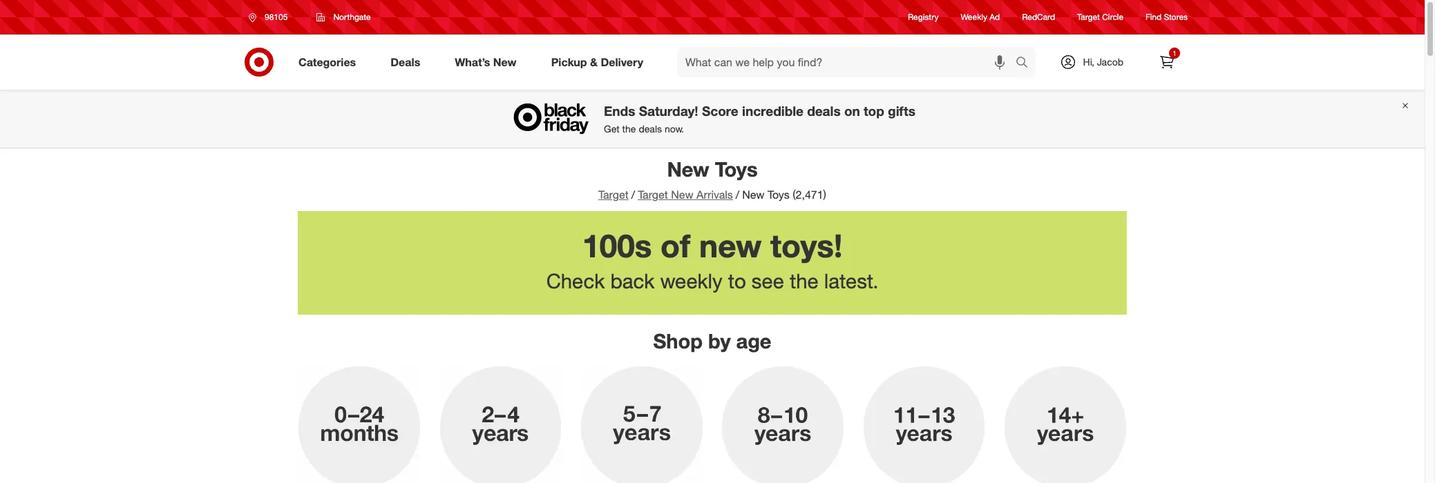 Task type: describe. For each thing, give the bounding box(es) containing it.
latest.
[[824, 269, 879, 294]]

deals
[[391, 55, 420, 69]]

redcard link
[[1022, 11, 1056, 23]]

circle
[[1103, 12, 1124, 22]]

now.
[[665, 123, 684, 135]]

0 horizontal spatial target
[[599, 188, 629, 202]]

northgate
[[333, 12, 371, 22]]

weekly ad link
[[961, 11, 1000, 23]]

gifts
[[888, 103, 916, 119]]

new toys target / target new arrivals / new toys (2,471)
[[599, 157, 827, 202]]

score
[[702, 103, 739, 119]]

the for ends saturday! score incredible deals on top gifts
[[623, 123, 636, 135]]

delivery
[[601, 55, 644, 69]]

pickup & delivery
[[551, 55, 644, 69]]

on
[[845, 103, 860, 119]]

shop
[[654, 329, 703, 354]]

incredible
[[742, 103, 804, 119]]

What can we help you find? suggestions appear below search field
[[677, 47, 1019, 77]]

2 / from the left
[[736, 188, 740, 202]]

registry link
[[908, 11, 939, 23]]

saturday!
[[639, 103, 699, 119]]

toys!
[[771, 227, 843, 266]]

what's
[[455, 55, 490, 69]]

ends
[[604, 103, 636, 119]]

redcard
[[1022, 12, 1056, 22]]

pickup & delivery link
[[540, 47, 661, 77]]

find
[[1146, 12, 1162, 22]]

weekly
[[961, 12, 988, 22]]

top
[[864, 103, 885, 119]]

hi, jacob
[[1084, 56, 1124, 68]]

target new arrivals link
[[638, 188, 733, 202]]

1 vertical spatial deals
[[639, 123, 662, 135]]

target link
[[599, 188, 629, 202]]

search button
[[1010, 47, 1043, 80]]

categories link
[[287, 47, 373, 77]]

deals link
[[379, 47, 438, 77]]

100s of new toys! check back weekly to see the latest.
[[547, 227, 879, 294]]

1
[[1173, 49, 1177, 57]]

98105
[[265, 12, 288, 22]]

new right arrivals
[[742, 188, 765, 202]]

98105 button
[[240, 5, 302, 30]]

(2,471)
[[793, 188, 827, 202]]

hi,
[[1084, 56, 1095, 68]]

search
[[1010, 56, 1043, 70]]

of
[[661, 227, 691, 266]]

stores
[[1164, 12, 1188, 22]]



Task type: locate. For each thing, give the bounding box(es) containing it.
toys
[[715, 157, 758, 182], [768, 188, 790, 202]]

target circle link
[[1078, 11, 1124, 23]]

deals left now.
[[639, 123, 662, 135]]

categories
[[299, 55, 356, 69]]

what's new
[[455, 55, 517, 69]]

1 horizontal spatial /
[[736, 188, 740, 202]]

pickup
[[551, 55, 587, 69]]

target left circle
[[1078, 12, 1100, 22]]

ad
[[990, 12, 1000, 22]]

0 vertical spatial the
[[623, 123, 636, 135]]

age
[[737, 329, 772, 354]]

the
[[623, 123, 636, 135], [790, 269, 819, 294]]

toys left (2,471)
[[768, 188, 790, 202]]

target up 100s at the left of the page
[[599, 188, 629, 202]]

0 horizontal spatial /
[[632, 188, 635, 202]]

the for 100s of new toys!
[[790, 269, 819, 294]]

100s
[[582, 227, 652, 266]]

0 vertical spatial toys
[[715, 157, 758, 182]]

find stores
[[1146, 12, 1188, 22]]

1 horizontal spatial target
[[638, 188, 668, 202]]

shop by age
[[654, 329, 772, 354]]

the right the get
[[623, 123, 636, 135]]

2 horizontal spatial target
[[1078, 12, 1100, 22]]

new
[[699, 227, 762, 266]]

new left arrivals
[[671, 188, 694, 202]]

/ right arrivals
[[736, 188, 740, 202]]

what's new link
[[443, 47, 534, 77]]

0 horizontal spatial the
[[623, 123, 636, 135]]

/
[[632, 188, 635, 202], [736, 188, 740, 202]]

target
[[1078, 12, 1100, 22], [599, 188, 629, 202], [638, 188, 668, 202]]

arrivals
[[697, 188, 733, 202]]

1 vertical spatial toys
[[768, 188, 790, 202]]

1 horizontal spatial the
[[790, 269, 819, 294]]

registry
[[908, 12, 939, 22]]

new up the target new arrivals link
[[667, 157, 710, 182]]

target right target link on the top of page
[[638, 188, 668, 202]]

0 vertical spatial deals
[[808, 103, 841, 119]]

by
[[709, 329, 731, 354]]

see
[[752, 269, 784, 294]]

the inside 100s of new toys! check back weekly to see the latest.
[[790, 269, 819, 294]]

1 horizontal spatial toys
[[768, 188, 790, 202]]

1 vertical spatial the
[[790, 269, 819, 294]]

weekly
[[660, 269, 723, 294]]

check
[[547, 269, 605, 294]]

target circle
[[1078, 12, 1124, 22]]

new
[[493, 55, 517, 69], [667, 157, 710, 182], [671, 188, 694, 202], [742, 188, 765, 202]]

new right what's
[[493, 55, 517, 69]]

1 / from the left
[[632, 188, 635, 202]]

find stores link
[[1146, 11, 1188, 23]]

&
[[590, 55, 598, 69]]

toys up arrivals
[[715, 157, 758, 182]]

jacob
[[1097, 56, 1124, 68]]

the down toys!
[[790, 269, 819, 294]]

0 horizontal spatial deals
[[639, 123, 662, 135]]

/ right target link on the top of page
[[632, 188, 635, 202]]

the inside the ends saturday! score incredible deals on top gifts get the deals now.
[[623, 123, 636, 135]]

0 horizontal spatial toys
[[715, 157, 758, 182]]

to
[[728, 269, 746, 294]]

back
[[611, 269, 655, 294]]

ends saturday! score incredible deals on top gifts get the deals now.
[[604, 103, 916, 135]]

deals left on at the top of the page
[[808, 103, 841, 119]]

1 link
[[1152, 47, 1183, 77]]

weekly ad
[[961, 12, 1000, 22]]

deals
[[808, 103, 841, 119], [639, 123, 662, 135]]

get
[[604, 123, 620, 135]]

1 horizontal spatial deals
[[808, 103, 841, 119]]

northgate button
[[308, 5, 380, 30]]



Task type: vqa. For each thing, say whether or not it's contained in the screenshot.
"$5.29" inside the the "$5.29 ( $0.24 /ounce ) at Pinole Buy 2 for $9 with same-day order services"
no



